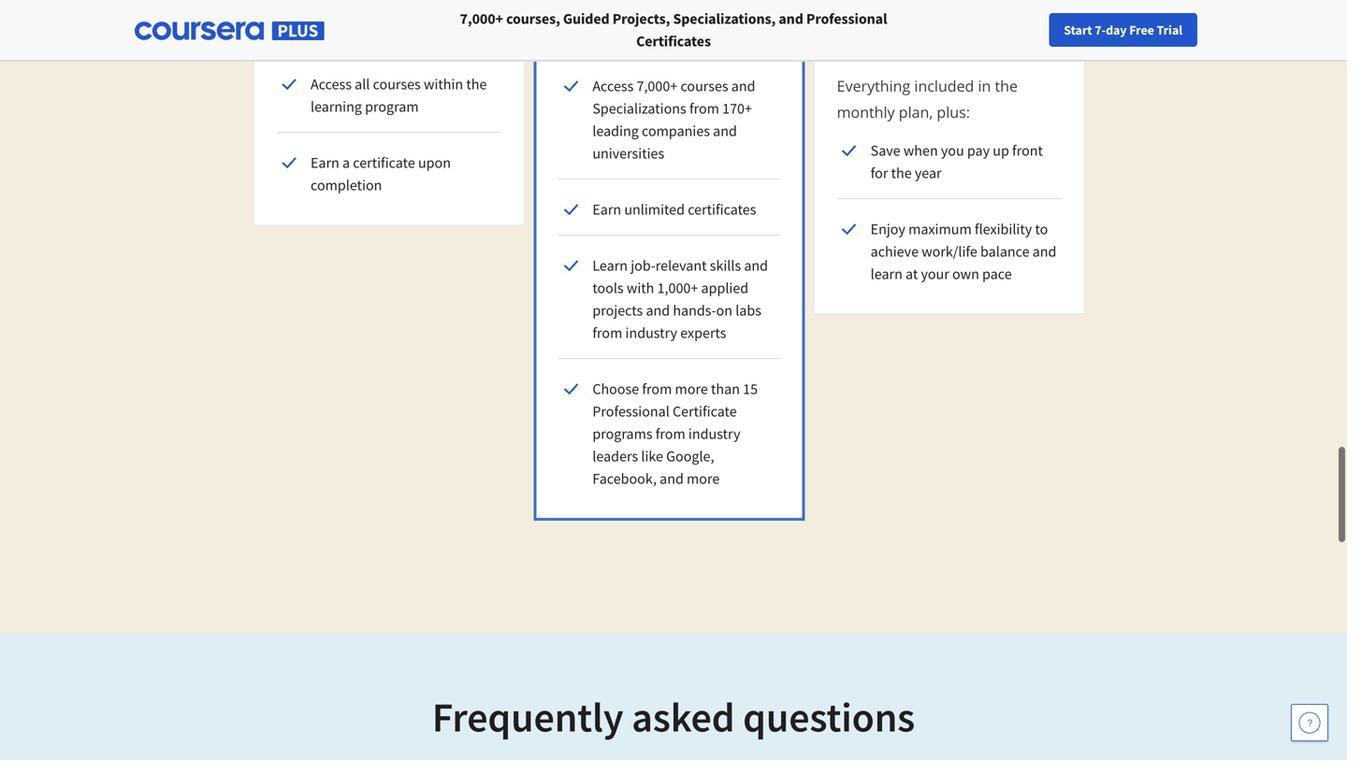 Task type: locate. For each thing, give the bounding box(es) containing it.
0 vertical spatial your
[[1010, 22, 1035, 38]]

0 vertical spatial 7,000+
[[460, 9, 503, 28]]

frequently
[[432, 692, 624, 744]]

your right the "find"
[[1010, 22, 1035, 38]]

from
[[690, 99, 720, 118], [593, 324, 623, 343], [642, 380, 672, 399], [656, 425, 686, 444]]

0 horizontal spatial earn
[[311, 153, 340, 172]]

courses up program
[[373, 75, 421, 94]]

enjoy maximum flexibility to achieve work/life balance and learn at your own pace
[[871, 220, 1057, 284]]

access all courses within the learning program
[[311, 75, 487, 116]]

1 horizontal spatial access
[[593, 77, 634, 95]]

job-
[[631, 256, 656, 275]]

specializations,
[[673, 9, 776, 28]]

0 vertical spatial more
[[675, 380, 708, 399]]

like
[[641, 447, 664, 466]]

projects
[[593, 301, 643, 320]]

7,000+ inside 7,000+ courses, guided projects, specializations, and professional certificates
[[460, 9, 503, 28]]

the inside save  when you pay up front for the year
[[892, 164, 912, 182]]

1 horizontal spatial 7,000+
[[637, 77, 678, 95]]

everything included in the monthly plan, plus:
[[837, 76, 1018, 122]]

7,000+
[[460, 9, 503, 28], [637, 77, 678, 95]]

and down google,
[[660, 470, 684, 489]]

and right skills
[[744, 256, 768, 275]]

start 7-day free trial
[[1064, 22, 1183, 38]]

7-
[[1095, 22, 1106, 38]]

courses for 170+
[[681, 77, 729, 95]]

your
[[1010, 22, 1035, 38], [921, 265, 950, 284]]

the right in in the top of the page
[[995, 76, 1018, 96]]

from inside learn job-relevant skills and tools with 1,000+ applied projects and hands-on labs from industry experts
[[593, 324, 623, 343]]

access inside access all courses within the learning program
[[311, 75, 352, 94]]

more
[[675, 380, 708, 399], [687, 470, 720, 489]]

access
[[311, 75, 352, 94], [593, 77, 634, 95]]

own
[[953, 265, 980, 284]]

access up learning
[[311, 75, 352, 94]]

0 vertical spatial industry
[[626, 324, 678, 343]]

to
[[1036, 220, 1048, 239]]

0 vertical spatial professional
[[807, 9, 888, 28]]

professional up the programs
[[593, 402, 670, 421]]

trial
[[1157, 22, 1183, 38]]

1 horizontal spatial professional
[[807, 9, 888, 28]]

1 vertical spatial earn
[[593, 200, 622, 219]]

your right at
[[921, 265, 950, 284]]

from left 170+
[[690, 99, 720, 118]]

career
[[1065, 22, 1101, 38]]

the
[[466, 75, 487, 94], [995, 76, 1018, 96], [892, 164, 912, 182]]

earn left unlimited
[[593, 200, 622, 219]]

2 horizontal spatial the
[[995, 76, 1018, 96]]

applied
[[701, 279, 749, 298]]

0 horizontal spatial 7,000+
[[460, 9, 503, 28]]

1 vertical spatial professional
[[593, 402, 670, 421]]

courses inside access all courses within the learning program
[[373, 75, 421, 94]]

monthly
[[837, 102, 895, 122]]

0 horizontal spatial access
[[311, 75, 352, 94]]

earn left a
[[311, 153, 340, 172]]

and right specializations,
[[779, 9, 804, 28]]

courses up 170+
[[681, 77, 729, 95]]

0 horizontal spatial courses
[[373, 75, 421, 94]]

None search field
[[257, 12, 576, 49]]

and
[[779, 9, 804, 28], [732, 77, 756, 95], [713, 122, 737, 140], [1033, 242, 1057, 261], [744, 256, 768, 275], [646, 301, 670, 320], [660, 470, 684, 489]]

and down to
[[1033, 242, 1057, 261]]

1 horizontal spatial your
[[1010, 22, 1035, 38]]

access inside access 7,000+ courses and specializations from 170+ leading companies and universities
[[593, 77, 634, 95]]

asked
[[632, 692, 735, 744]]

more down google,
[[687, 470, 720, 489]]

industry
[[626, 324, 678, 343], [689, 425, 741, 444]]

front
[[1013, 141, 1043, 160]]

1 vertical spatial your
[[921, 265, 950, 284]]

170+
[[723, 99, 752, 118]]

1 vertical spatial industry
[[689, 425, 741, 444]]

day
[[1106, 22, 1127, 38]]

from down projects
[[593, 324, 623, 343]]

year
[[915, 164, 942, 182]]

for
[[871, 164, 889, 182]]

0 horizontal spatial industry
[[626, 324, 678, 343]]

specializations
[[593, 99, 687, 118]]

1 horizontal spatial courses
[[681, 77, 729, 95]]

earn for earn a certificate upon completion
[[311, 153, 340, 172]]

hands-
[[673, 301, 717, 320]]

help center image
[[1299, 712, 1321, 735]]

7,000+ left courses,
[[460, 9, 503, 28]]

1 horizontal spatial industry
[[689, 425, 741, 444]]

professional
[[807, 9, 888, 28], [593, 402, 670, 421]]

7,000+ inside access 7,000+ courses and specializations from 170+ leading companies and universities
[[637, 77, 678, 95]]

more up certificate
[[675, 380, 708, 399]]

achieve
[[871, 242, 919, 261]]

1 vertical spatial 7,000+
[[637, 77, 678, 95]]

certificate
[[673, 402, 737, 421]]

maximum
[[909, 220, 972, 239]]

than
[[711, 380, 740, 399]]

0 horizontal spatial your
[[921, 265, 950, 284]]

industry down projects
[[626, 324, 678, 343]]

access up specializations
[[593, 77, 634, 95]]

professional up everything
[[807, 9, 888, 28]]

0 vertical spatial earn
[[311, 153, 340, 172]]

industry down certificate
[[689, 425, 741, 444]]

and inside enjoy maximum flexibility to achieve work/life balance and learn at your own pace
[[1033, 242, 1057, 261]]

the right the within
[[466, 75, 487, 94]]

1 horizontal spatial earn
[[593, 200, 622, 219]]

access for access all courses within the learning program
[[311, 75, 352, 94]]

save  when you pay up front for the year
[[871, 141, 1043, 182]]

balance
[[981, 242, 1030, 261]]

the inside everything included in the monthly plan, plus:
[[995, 76, 1018, 96]]

7,000+ up specializations
[[637, 77, 678, 95]]

and up 170+
[[732, 77, 756, 95]]

1 horizontal spatial the
[[892, 164, 912, 182]]

the right for
[[892, 164, 912, 182]]

courses inside access 7,000+ courses and specializations from 170+ leading companies and universities
[[681, 77, 729, 95]]

labs
[[736, 301, 762, 320]]

earn inside earn a certificate upon completion
[[311, 153, 340, 172]]

0 horizontal spatial the
[[466, 75, 487, 94]]

a
[[343, 153, 350, 172]]

free
[[1130, 22, 1155, 38]]

facebook,
[[593, 470, 657, 489]]

earn
[[311, 153, 340, 172], [593, 200, 622, 219]]

0 horizontal spatial professional
[[593, 402, 670, 421]]

completion
[[311, 176, 382, 195]]

1,000+
[[658, 279, 698, 298]]

questions
[[743, 692, 915, 744]]

companies
[[642, 122, 710, 140]]

your inside enjoy maximum flexibility to achieve work/life balance and learn at your own pace
[[921, 265, 950, 284]]

program
[[365, 97, 419, 116]]



Task type: vqa. For each thing, say whether or not it's contained in the screenshot.
the rightmost 3 button
no



Task type: describe. For each thing, give the bounding box(es) containing it.
experts
[[681, 324, 727, 343]]

pace
[[983, 265, 1012, 284]]

tools
[[593, 279, 624, 298]]

plan,
[[899, 102, 933, 122]]

google,
[[667, 447, 715, 466]]

from right "choose"
[[642, 380, 672, 399]]

flexibility
[[975, 220, 1033, 239]]

unlimited
[[625, 200, 685, 219]]

industry inside choose from more than 15 professional certificate programs from industry leaders like google, facebook, and more
[[689, 425, 741, 444]]

professional inside choose from more than 15 professional certificate programs from industry leaders like google, facebook, and more
[[593, 402, 670, 421]]

the inside access all courses within the learning program
[[466, 75, 487, 94]]

work/life
[[922, 242, 978, 261]]

certificates
[[636, 32, 711, 51]]

universities
[[593, 144, 665, 163]]

on
[[716, 301, 733, 320]]

and down 170+
[[713, 122, 737, 140]]

earn unlimited certificates
[[593, 200, 757, 219]]

show notifications image
[[1130, 23, 1153, 46]]

1 vertical spatial more
[[687, 470, 720, 489]]

learn
[[871, 265, 903, 284]]

projects,
[[613, 9, 670, 28]]

and inside 7,000+ courses, guided projects, specializations, and professional certificates
[[779, 9, 804, 28]]

learn job-relevant skills and tools with 1,000+ applied projects and hands-on labs from industry experts
[[593, 256, 768, 343]]

start 7-day free trial button
[[1049, 13, 1198, 47]]

courses for program
[[373, 75, 421, 94]]

at
[[906, 265, 918, 284]]

and inside choose from more than 15 professional certificate programs from industry leaders like google, facebook, and more
[[660, 470, 684, 489]]

included
[[915, 76, 975, 96]]

all
[[355, 75, 370, 94]]

choose
[[593, 380, 639, 399]]

industry inside learn job-relevant skills and tools with 1,000+ applied projects and hands-on labs from industry experts
[[626, 324, 678, 343]]

when
[[904, 141, 938, 160]]

from up like
[[656, 425, 686, 444]]

new
[[1038, 22, 1062, 38]]

find
[[984, 22, 1008, 38]]

find your new career
[[984, 22, 1101, 38]]

pay
[[968, 141, 990, 160]]

with
[[627, 279, 655, 298]]

earn for earn unlimited certificates
[[593, 200, 622, 219]]

plus:
[[937, 102, 970, 122]]

certificate
[[353, 153, 415, 172]]

leading
[[593, 122, 639, 140]]

access 7,000+ courses and specializations from 170+ leading companies and universities
[[593, 77, 756, 163]]

in
[[978, 76, 991, 96]]

leaders
[[593, 447, 638, 466]]

access for access 7,000+ courses and specializations from 170+ leading companies and universities
[[593, 77, 634, 95]]

find your new career link
[[974, 19, 1110, 42]]

within
[[424, 75, 463, 94]]

certificates
[[688, 200, 757, 219]]

from inside access 7,000+ courses and specializations from 170+ leading companies and universities
[[690, 99, 720, 118]]

programs
[[593, 425, 653, 444]]

learn
[[593, 256, 628, 275]]

guided
[[563, 9, 610, 28]]

skills
[[710, 256, 741, 275]]

earn a certificate upon completion
[[311, 153, 451, 195]]

upon
[[418, 153, 451, 172]]

relevant
[[656, 256, 707, 275]]

coursera image
[[22, 15, 141, 45]]

and down the with
[[646, 301, 670, 320]]

enjoy
[[871, 220, 906, 239]]

everything
[[837, 76, 911, 96]]

you
[[941, 141, 965, 160]]

coursera plus image
[[135, 22, 325, 40]]

start
[[1064, 22, 1093, 38]]

learning
[[311, 97, 362, 116]]

choose from more than 15 professional certificate programs from industry leaders like google, facebook, and more
[[593, 380, 758, 489]]

courses,
[[506, 9, 560, 28]]

7,000+ courses, guided projects, specializations, and professional certificates
[[460, 9, 888, 51]]

save
[[871, 141, 901, 160]]

15
[[743, 380, 758, 399]]

frequently asked questions
[[432, 692, 915, 744]]

professional inside 7,000+ courses, guided projects, specializations, and professional certificates
[[807, 9, 888, 28]]

up
[[993, 141, 1010, 160]]



